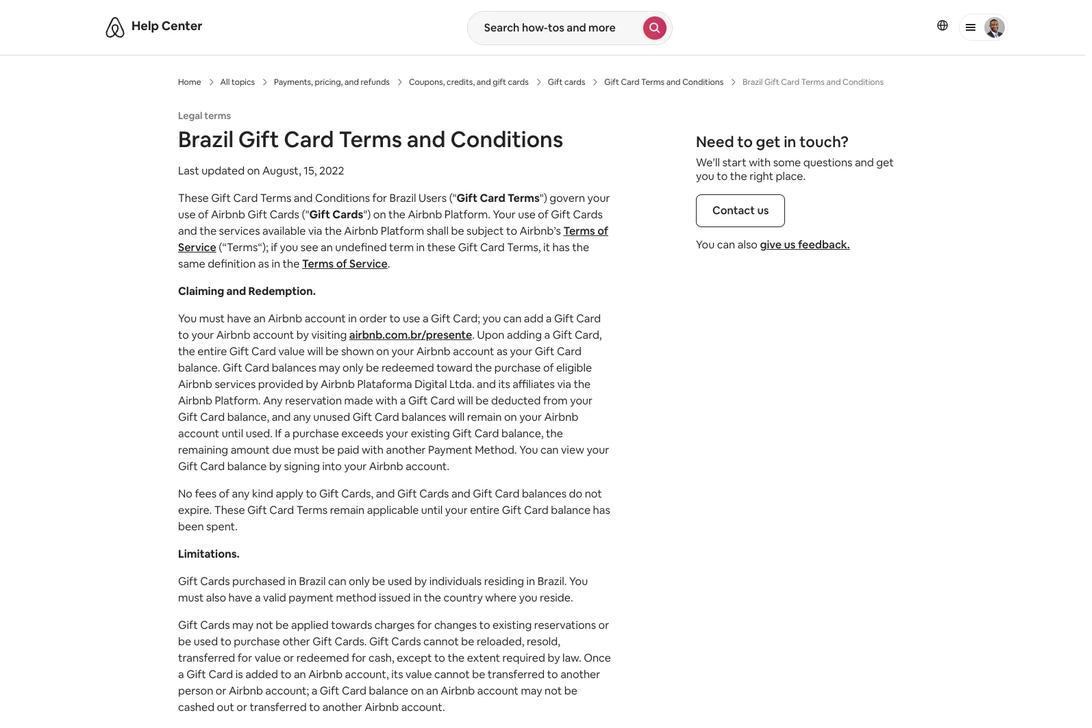Task type: describe. For each thing, give the bounding box(es) containing it.
be up the person
[[178, 635, 191, 649]]

to down account;
[[309, 701, 320, 715]]

has inside 'no fees of any kind apply to gift cards, and gift cards and gift card balances do not expire. these gift card terms remain applicable until your entire gift card balance has been spent.'
[[593, 503, 610, 518]]

place.
[[776, 169, 806, 184]]

the right the it on the right of page
[[572, 240, 589, 255]]

1 vertical spatial terms of service link
[[302, 257, 388, 271]]

you inside gift cards purchased in brazil can only be used by individuals residing in brazil. you must also have a valid payment method issued in the country where you reside.
[[519, 591, 537, 606]]

0 vertical spatial brazil
[[178, 125, 234, 153]]

exceeds
[[341, 427, 384, 441]]

to up balance.
[[178, 328, 189, 343]]

terms,
[[507, 240, 541, 255]]

2 horizontal spatial transferred
[[488, 668, 545, 682]]

extent
[[467, 651, 500, 666]]

to inside 'no fees of any kind apply to gift cards, and gift cards and gift card balances do not expire. these gift card terms remain applicable until your entire gift card balance has been spent.'
[[306, 487, 317, 501]]

0 vertical spatial these
[[178, 191, 209, 206]]

towards
[[331, 619, 372, 633]]

service for terms of service .
[[349, 257, 388, 271]]

on inside gift cards may not be applied towards charges for changes to existing reservations or be used to purchase other gift cards. gift cards cannot be reloaded, resold, transferred for value or redeemed for cash, except to the extent required by law. once a gift card is added to an airbnb account, its value cannot be transferred to another person or airbnb account; a gift card balance on an airbnb account may not be cashed out or transferred to another airbnb account.
[[411, 684, 424, 699]]

entire inside . upon adding a gift card, the entire gift card value will be shown on your airbnb account as your gift card balance. gift card balances may only be redeemed toward the purchase of eligible airbnb services provided by airbnb plataforma digital ltda. and its affiliates via the airbnb platform. any reservation made with a gift card will be deducted from your gift card balance, and any unused gift card balances will remain on your airbnb account until used. if a purchase exceeds your existing gift card balance, the remaining amount due must be paid with another payment method. you can view your gift card balance by signing into your airbnb account.
[[198, 345, 227, 359]]

airbnb's
[[520, 224, 561, 238]]

1 horizontal spatial transferred
[[250, 701, 307, 715]]

to up the reloaded,
[[479, 619, 490, 633]]

into
[[322, 460, 342, 474]]

in inside the you must have an airbnb account in order to use a gift card; you can add a gift card to your airbnb account by visiting
[[348, 312, 357, 326]]

center
[[161, 18, 202, 34]]

charges
[[375, 619, 415, 633]]

no fees of any kind apply to gift cards, and gift cards and gift card balances do not expire. these gift card terms remain applicable until your entire gift card balance has been spent.
[[178, 487, 610, 534]]

0 vertical spatial ("
[[449, 191, 457, 206]]

contact us link
[[696, 195, 785, 227]]

in right issued
[[413, 591, 422, 606]]

method.
[[475, 443, 517, 458]]

on right shown
[[376, 345, 389, 359]]

of inside "terms of service"
[[597, 224, 608, 238]]

account up remaining
[[178, 427, 219, 441]]

account down redemption.
[[253, 328, 294, 343]]

redemption.
[[248, 284, 316, 299]]

deducted
[[491, 394, 541, 408]]

purchase inside gift cards may not be applied towards charges for changes to existing reservations or be used to purchase other gift cards. gift cards cannot be reloaded, resold, transferred for value or redeemed for cash, except to the extent required by law. once a gift card is added to an airbnb account, its value cannot be transferred to another person or airbnb account; a gift card balance on an airbnb account may not be cashed out or transferred to another airbnb account.
[[234, 635, 280, 649]]

1 horizontal spatial us
[[784, 238, 796, 252]]

cards inside ") govern your use of airbnb gift cards ("
[[270, 208, 299, 222]]

the inside gift cards may not be applied towards charges for changes to existing reservations or be used to purchase other gift cards. gift cards cannot be reloaded, resold, transferred for value or redeemed for cash, except to the extent required by law. once a gift card is added to an airbnb account, its value cannot be transferred to another person or airbnb account; a gift card balance on an airbnb account may not be cashed out or transferred to another airbnb account.
[[448, 651, 465, 666]]

expire.
[[178, 503, 212, 518]]

need to get in touch? we'll start with some questions and get you to the right place.
[[696, 132, 894, 184]]

be down extent
[[472, 668, 485, 682]]

any inside 'no fees of any kind apply to gift cards, and gift cards and gift card balances do not expire. these gift card terms remain applicable until your entire gift card balance has been spent.'
[[232, 487, 250, 501]]

give
[[760, 238, 782, 252]]

to right except
[[434, 651, 445, 666]]

you down contact
[[696, 238, 715, 252]]

any inside . upon adding a gift card, the entire gift card value will be shown on your airbnb account as your gift card balance. gift card balances may only be redeemed toward the purchase of eligible airbnb services provided by airbnb plataforma digital ltda. and its affiliates via the airbnb platform. any reservation made with a gift card will be deducted from your gift card balance, and any unused gift card balances will remain on your airbnb account until used. if a purchase exceeds your existing gift card balance, the remaining amount due must be paid with another payment method. you can view your gift card balance by signing into your airbnb account.
[[293, 410, 311, 425]]

payment
[[289, 591, 334, 606]]

of down undefined
[[336, 257, 347, 271]]

0 vertical spatial cannot
[[423, 635, 459, 649]]

undefined
[[335, 240, 387, 255]]

and inside need to get in touch? we'll start with some questions and get you to the right place.
[[855, 155, 874, 170]]

gift
[[493, 77, 506, 88]]

ltda.
[[449, 377, 474, 392]]

if
[[275, 427, 282, 441]]

its inside gift cards may not be applied towards charges for changes to existing reservations or be used to purchase other gift cards. gift cards cannot be reloaded, resold, transferred for value or redeemed for cash, except to the extent required by law. once a gift card is added to an airbnb account, its value cannot be transferred to another person or airbnb account; a gift card balance on an airbnb account may not be cashed out or transferred to another airbnb account.
[[391, 668, 403, 682]]

or down other
[[283, 651, 294, 666]]

resold,
[[527, 635, 560, 649]]

for up is
[[238, 651, 252, 666]]

payment
[[428, 443, 472, 458]]

terms of service .
[[302, 257, 390, 271]]

gift card terms and conditions
[[604, 77, 724, 88]]

be down changes
[[461, 635, 474, 649]]

2 horizontal spatial conditions
[[682, 77, 724, 88]]

due
[[272, 443, 291, 458]]

and inside ") on the airbnb platform. your use of gift cards and the services available via the airbnb platform shall be subject to airbnb's
[[178, 224, 197, 238]]

visiting
[[311, 328, 347, 343]]

topics
[[231, 77, 255, 88]]

view
[[561, 443, 584, 458]]

residing
[[484, 575, 524, 589]]

the up 'platform'
[[388, 208, 406, 222]]

your down adding
[[510, 345, 532, 359]]

cards inside ") on the airbnb platform. your use of gift cards and the services available via the airbnb platform shall be subject to airbnb's
[[573, 208, 603, 222]]

1 horizontal spatial balances
[[402, 410, 446, 425]]

used inside gift cards purchased in brazil can only be used by individuals residing in brazil. you must also have a valid payment method issued in the country where you reside.
[[388, 575, 412, 589]]

gift inside gift cards purchased in brazil can only be used by individuals residing in brazil. you must also have a valid payment method issued in the country where you reside.
[[178, 575, 198, 589]]

any
[[263, 394, 283, 408]]

1 vertical spatial value
[[255, 651, 281, 666]]

or up the out
[[216, 684, 226, 699]]

country
[[444, 591, 483, 606]]

toward
[[437, 361, 473, 375]]

home
[[178, 77, 201, 88]]

individuals
[[429, 575, 482, 589]]

payments, pricing, and refunds
[[274, 77, 390, 88]]

by inside gift cards may not be applied towards charges for changes to existing reservations or be used to purchase other gift cards. gift cards cannot be reloaded, resold, transferred for value or redeemed for cash, except to the extent required by law. once a gift card is added to an airbnb account, its value cannot be transferred to another person or airbnb account; a gift card balance on an airbnb account may not be cashed out or transferred to another airbnb account.
[[548, 651, 560, 666]]

in inside need to get in touch? we'll start with some questions and get you to the right place.
[[784, 132, 796, 151]]

coupons,
[[409, 77, 445, 88]]

do
[[569, 487, 582, 501]]

cards.
[[335, 635, 367, 649]]

1 vertical spatial cannot
[[434, 668, 470, 682]]

. upon adding a gift card, the entire gift card value will be shown on your airbnb account as your gift card balance. gift card balances may only be redeemed toward the purchase of eligible airbnb services provided by airbnb plataforma digital ltda. and its affiliates via the airbnb platform. any reservation made with a gift card will be deducted from your gift card balance, and any unused gift card balances will remain on your airbnb account until used. if a purchase exceeds your existing gift card balance, the remaining amount due must be paid with another payment method. you can view your gift card balance by signing into your airbnb account.
[[178, 328, 609, 474]]

last updated on august, 15, 2022
[[178, 164, 344, 178]]

or up once
[[598, 619, 609, 633]]

kind
[[252, 487, 273, 501]]

of inside ") govern your use of airbnb gift cards ("
[[198, 208, 209, 222]]

the inside gift cards purchased in brazil can only be used by individuals residing in brazil. you must also have a valid payment method issued in the country where you reside.
[[424, 591, 441, 606]]

terms
[[204, 110, 231, 122]]

0 vertical spatial also
[[738, 238, 758, 252]]

right
[[749, 169, 773, 184]]

account down upon
[[453, 345, 494, 359]]

the inside need to get in touch? we'll start with some questions and get you to the right place.
[[730, 169, 747, 184]]

a right adding
[[544, 328, 550, 343]]

airbnb homepage image
[[104, 16, 126, 38]]

questions
[[803, 155, 852, 170]]

2022
[[319, 164, 344, 178]]

an down except
[[426, 684, 438, 699]]

use inside ") on the airbnb platform. your use of gift cards and the services available via the airbnb platform shall be subject to airbnb's
[[518, 208, 536, 222]]

be left deducted on the bottom left of page
[[476, 394, 489, 408]]

to up "start"
[[737, 132, 753, 151]]

until inside 'no fees of any kind apply to gift cards, and gift cards and gift card balances do not expire. these gift card terms remain applicable until your entire gift card balance has been spent.'
[[421, 503, 443, 518]]

2 vertical spatial not
[[545, 684, 562, 699]]

use inside the you must have an airbnb account in order to use a gift card; you can add a gift card to your airbnb account by visiting
[[403, 312, 420, 326]]

the down eligible
[[574, 377, 591, 392]]

remain inside 'no fees of any kind apply to gift cards, and gift cards and gift card balances do not expire. these gift card terms remain applicable until your entire gift card balance has been spent.'
[[330, 503, 365, 518]]

august,
[[262, 164, 301, 178]]

terms of service
[[178, 224, 608, 255]]

in left the 'brazil.' on the bottom
[[526, 575, 535, 589]]

be down visiting on the left top
[[326, 345, 339, 359]]

or right the out
[[237, 701, 247, 715]]

services inside . upon adding a gift card, the entire gift card value will be shown on your airbnb account as your gift card balance. gift card balances may only be redeemed toward the purchase of eligible airbnb services provided by airbnb plataforma digital ltda. and its affiliates via the airbnb platform. any reservation made with a gift card will be deducted from your gift card balance, and any unused gift card balances will remain on your airbnb account until used. if a purchase exceeds your existing gift card balance, the remaining amount due must be paid with another payment method. you can view your gift card balance by signing into your airbnb account.
[[215, 377, 256, 392]]

these inside 'no fees of any kind apply to gift cards, and gift cards and gift card balances do not expire. these gift card terms remain applicable until your entire gift card balance has been spent.'
[[214, 503, 245, 518]]

your inside ") govern your use of airbnb gift cards ("
[[587, 191, 610, 206]]

account inside gift cards may not be applied towards charges for changes to existing reservations or be used to purchase other gift cards. gift cards cannot be reloaded, resold, transferred for value or redeemed for cash, except to the extent required by law. once a gift card is added to an airbnb account, its value cannot be transferred to another person or airbnb account; a gift card balance on an airbnb account may not be cashed out or transferred to another airbnb account.
[[477, 684, 518, 699]]

1 vertical spatial balance,
[[501, 427, 544, 441]]

balance inside . upon adding a gift card, the entire gift card value will be shown on your airbnb account as your gift card balance. gift card balances may only be redeemed toward the purchase of eligible airbnb services provided by airbnb plataforma digital ltda. and its affiliates via the airbnb platform. any reservation made with a gift card will be deducted from your gift card balance, and any unused gift card balances will remain on your airbnb account until used. if a purchase exceeds your existing gift card balance, the remaining amount due must be paid with another payment method. you can view your gift card balance by signing into your airbnb account.
[[227, 460, 267, 474]]

") for on
[[363, 208, 371, 222]]

term
[[389, 240, 414, 255]]

platform. inside ") on the airbnb platform. your use of gift cards and the services available via the airbnb platform shall be subject to airbnb's
[[444, 208, 490, 222]]

method
[[336, 591, 376, 606]]

2 vertical spatial will
[[449, 410, 465, 425]]

out
[[217, 701, 234, 715]]

you can also give us feedback.
[[696, 238, 850, 252]]

be up plataforma
[[366, 361, 379, 375]]

conditions for these gift card terms and conditions for brazil users (" gift card terms
[[315, 191, 370, 206]]

to up account;
[[280, 668, 291, 682]]

apply
[[276, 487, 303, 501]]

gift cards purchased in brazil can only be used by individuals residing in brazil. you must also have a valid payment method issued in the country where you reside.
[[178, 575, 588, 606]]

1 vertical spatial get
[[876, 155, 894, 170]]

account;
[[265, 684, 309, 699]]

applicable
[[367, 503, 419, 518]]

card inside the you must have an airbnb account in order to use a gift card; you can add a gift card to your airbnb account by visiting
[[576, 312, 601, 326]]

your down paid
[[344, 460, 367, 474]]

balance inside 'no fees of any kind apply to gift cards, and gift cards and gift card balances do not expire. these gift card terms remain applicable until your entire gift card balance has been spent.'
[[551, 503, 591, 518]]

remaining
[[178, 443, 228, 458]]

touch?
[[799, 132, 849, 151]]

paid
[[337, 443, 359, 458]]

to right the order at the left
[[389, 312, 400, 326]]

0 horizontal spatial not
[[256, 619, 273, 633]]

Search how-tos and more search field
[[468, 12, 643, 45]]

gift card terms and conditions link
[[604, 77, 724, 88]]

these
[[427, 240, 456, 255]]

2 horizontal spatial brazil
[[389, 191, 416, 206]]

terms inside 'no fees of any kind apply to gift cards, and gift cards and gift card balances do not expire. these gift card terms remain applicable until your entire gift card balance has been spent.'
[[296, 503, 328, 518]]

plataforma
[[357, 377, 412, 392]]

via inside ") on the airbnb platform. your use of gift cards and the services available via the airbnb platform shall be subject to airbnb's
[[308, 224, 322, 238]]

required
[[503, 651, 545, 666]]

1 vertical spatial will
[[457, 394, 473, 408]]

2 horizontal spatial another
[[560, 668, 600, 682]]

your right the view
[[587, 443, 609, 458]]

with inside need to get in touch? we'll start with some questions and get you to the right place.
[[749, 155, 771, 170]]

balances inside 'no fees of any kind apply to gift cards, and gift cards and gift card balances do not expire. these gift card terms remain applicable until your entire gift card balance has been spent.'
[[522, 487, 567, 501]]

its inside . upon adding a gift card, the entire gift card value will be shown on your airbnb account as your gift card balance. gift card balances may only be redeemed toward the purchase of eligible airbnb services provided by airbnb plataforma digital ltda. and its affiliates via the airbnb platform. any reservation made with a gift card will be deducted from your gift card balance, and any unused gift card balances will remain on your airbnb account until used. if a purchase exceeds your existing gift card balance, the remaining amount due must be paid with another payment method. you can view your gift card balance by signing into your airbnb account.
[[498, 377, 510, 392]]

same
[[178, 257, 205, 271]]

. inside . upon adding a gift card, the entire gift card value will be shown on your airbnb account as your gift card balance. gift card balances may only be redeemed toward the purchase of eligible airbnb services provided by airbnb plataforma digital ltda. and its affiliates via the airbnb platform. any reservation made with a gift card will be deducted from your gift card balance, and any unused gift card balances will remain on your airbnb account until used. if a purchase exceeds your existing gift card balance, the remaining amount due must be paid with another payment method. you can view your gift card balance by signing into your airbnb account.
[[472, 328, 475, 343]]

for up account,
[[352, 651, 366, 666]]

we'll
[[696, 155, 720, 170]]

for right the charges
[[417, 619, 432, 633]]

in up the payment
[[288, 575, 297, 589]]

an inside ("terms"); if you see an undefined term in these gift card terms, it has the same definition as in the
[[321, 240, 333, 255]]

of inside . upon adding a gift card, the entire gift card value will be shown on your airbnb account as your gift card balance. gift card balances may only be redeemed toward the purchase of eligible airbnb services provided by airbnb plataforma digital ltda. and its affiliates via the airbnb platform. any reservation made with a gift card will be deducted from your gift card balance, and any unused gift card balances will remain on your airbnb account until used. if a purchase exceeds your existing gift card balance, the remaining amount due must be paid with another payment method. you can view your gift card balance by signing into your airbnb account.
[[543, 361, 554, 375]]

2 vertical spatial with
[[362, 443, 384, 458]]

you must have an airbnb account in order to use a gift card; you can add a gift card to your airbnb account by visiting
[[178, 312, 601, 343]]

gift inside ("terms"); if you see an undefined term in these gift card terms, it has the same definition as in the
[[458, 240, 478, 255]]

another inside . upon adding a gift card, the entire gift card value will be shown on your airbnb account as your gift card balance. gift card balances may only be redeemed toward the purchase of eligible airbnb services provided by airbnb plataforma digital ltda. and its affiliates via the airbnb platform. any reservation made with a gift card will be deducted from your gift card balance, and any unused gift card balances will remain on your airbnb account until used. if a purchase exceeds your existing gift card balance, the remaining amount due must be paid with another payment method. you can view your gift card balance by signing into your airbnb account.
[[386, 443, 426, 458]]

the up balance.
[[178, 345, 195, 359]]

by up the reservation
[[306, 377, 318, 392]]

credits,
[[447, 77, 475, 88]]

for up ") on the airbnb platform. your use of gift cards and the services available via the airbnb platform shall be subject to airbnb's at top
[[372, 191, 387, 206]]

use inside ") govern your use of airbnb gift cards ("
[[178, 208, 196, 222]]

be up other
[[276, 619, 289, 633]]

to down need
[[717, 169, 728, 184]]

coupons, credits, and gift cards link
[[409, 77, 529, 88]]

you inside ("terms"); if you see an undefined term in these gift card terms, it has the same definition as in the
[[280, 240, 298, 255]]

provided
[[258, 377, 303, 392]]

in down if
[[272, 257, 280, 271]]

existing inside gift cards may not be applied towards charges for changes to existing reservations or be used to purchase other gift cards. gift cards cannot be reloaded, resold, transferred for value or redeemed for cash, except to the extent required by law. once a gift card is added to an airbnb account, its value cannot be transferred to another person or airbnb account; a gift card balance on an airbnb account may not be cashed out or transferred to another airbnb account.
[[493, 619, 532, 633]]

see
[[301, 240, 318, 255]]

can down contact
[[717, 238, 735, 252]]

gift cards link
[[548, 77, 585, 88]]

start
[[722, 155, 746, 170]]

gift inside ") govern your use of airbnb gift cards ("
[[248, 208, 267, 222]]

a right if
[[284, 427, 290, 441]]

the up the view
[[546, 427, 563, 441]]

fees
[[195, 487, 217, 501]]

as inside ("terms"); if you see an undefined term in these gift card terms, it has the same definition as in the
[[258, 257, 269, 271]]

on left august,
[[247, 164, 260, 178]]

have inside gift cards purchased in brazil can only be used by individuals residing in brazil. you must also have a valid payment method issued in the country where you reside.
[[228, 591, 252, 606]]

made
[[344, 394, 373, 408]]

if
[[271, 240, 277, 255]]

0 horizontal spatial balances
[[272, 361, 316, 375]]

0 vertical spatial us
[[757, 203, 769, 218]]

value inside . upon adding a gift card, the entire gift card value will be shown on your airbnb account as your gift card balance. gift card balances may only be redeemed toward the purchase of eligible airbnb services provided by airbnb plataforma digital ltda. and its affiliates via the airbnb platform. any reservation made with a gift card will be deducted from your gift card balance, and any unused gift card balances will remain on your airbnb account until used. if a purchase exceeds your existing gift card balance, the remaining amount due must be paid with another payment method. you can view your gift card balance by signing into your airbnb account.
[[278, 345, 305, 359]]

a right account;
[[311, 684, 317, 699]]

0 vertical spatial .
[[388, 257, 390, 271]]

legal terms
[[178, 110, 231, 122]]

of inside 'no fees of any kind apply to gift cards, and gift cards and gift card balances do not expire. these gift card terms remain applicable until your entire gift card balance has been spent.'
[[219, 487, 229, 501]]

your down deducted on the bottom left of page
[[519, 410, 542, 425]]

a down plataforma
[[400, 394, 406, 408]]

a up airbnb.com.br/presente link
[[423, 312, 429, 326]]



Task type: locate. For each thing, give the bounding box(es) containing it.
your up balance.
[[191, 328, 214, 343]]

us right contact
[[757, 203, 769, 218]]

a right add
[[546, 312, 552, 326]]

0 vertical spatial must
[[199, 312, 225, 326]]

1 vertical spatial entire
[[470, 503, 499, 518]]

cards
[[508, 77, 529, 88], [564, 77, 585, 88]]

unused
[[313, 410, 350, 425]]

service inside "terms of service"
[[178, 240, 216, 255]]

a
[[423, 312, 429, 326], [546, 312, 552, 326], [544, 328, 550, 343], [400, 394, 406, 408], [284, 427, 290, 441], [255, 591, 261, 606], [178, 668, 184, 682], [311, 684, 317, 699]]

transferred
[[178, 651, 235, 666], [488, 668, 545, 682], [250, 701, 307, 715]]

0 vertical spatial conditions
[[682, 77, 724, 88]]

0 horizontal spatial also
[[206, 591, 226, 606]]

1 horizontal spatial redeemed
[[381, 361, 434, 375]]

an up account;
[[294, 668, 306, 682]]

on inside ") on the airbnb platform. your use of gift cards and the services available via the airbnb platform shall be subject to airbnb's
[[373, 208, 386, 222]]

your inside 'no fees of any kind apply to gift cards, and gift cards and gift card balances do not expire. these gift card terms remain applicable until your entire gift card balance has been spent.'
[[445, 503, 468, 518]]

has inside ("terms"); if you see an undefined term in these gift card terms, it has the same definition as in the
[[553, 240, 570, 255]]

your down payment
[[445, 503, 468, 518]]

your down airbnb.com.br/presente
[[392, 345, 414, 359]]

1 horizontal spatial get
[[876, 155, 894, 170]]

1 horizontal spatial balance,
[[501, 427, 544, 441]]

1 vertical spatial must
[[294, 443, 319, 458]]

only up method
[[349, 575, 370, 589]]

can inside . upon adding a gift card, the entire gift card value will be shown on your airbnb account as your gift card balance. gift card balances may only be redeemed toward the purchase of eligible airbnb services provided by airbnb plataforma digital ltda. and its affiliates via the airbnb platform. any reservation made with a gift card will be deducted from your gift card balance, and any unused gift card balances will remain on your airbnb account until used. if a purchase exceeds your existing gift card balance, the remaining amount due must be paid with another payment method. you can view your gift card balance by signing into your airbnb account.
[[540, 443, 559, 458]]

1 cards from the left
[[508, 77, 529, 88]]

must down the limitations.
[[178, 591, 204, 606]]

purchase up affiliates
[[494, 361, 541, 375]]

0 horizontal spatial entire
[[198, 345, 227, 359]]

may
[[319, 361, 340, 375], [232, 619, 254, 633], [521, 684, 542, 699]]

entire
[[198, 345, 227, 359], [470, 503, 499, 518]]

cannot
[[423, 635, 459, 649], [434, 668, 470, 682]]

limitations.
[[178, 547, 240, 562]]

0 vertical spatial balance,
[[227, 410, 269, 425]]

spent.
[[206, 520, 238, 534]]

any left kind
[[232, 487, 250, 501]]

you inside . upon adding a gift card, the entire gift card value will be shown on your airbnb account as your gift card balance. gift card balances may only be redeemed toward the purchase of eligible airbnb services provided by airbnb plataforma digital ltda. and its affiliates via the airbnb platform. any reservation made with a gift card will be deducted from your gift card balance, and any unused gift card balances will remain on your airbnb account until used. if a purchase exceeds your existing gift card balance, the remaining amount due must be paid with another payment method. you can view your gift card balance by signing into your airbnb account.
[[519, 443, 538, 458]]

signing
[[284, 460, 320, 474]]

2 vertical spatial balances
[[522, 487, 567, 501]]

1 horizontal spatial via
[[557, 377, 571, 392]]

gift cards
[[309, 208, 363, 222]]

coupons, credits, and gift cards
[[409, 77, 529, 88]]

("
[[449, 191, 457, 206], [302, 208, 309, 222]]

must inside . upon adding a gift card, the entire gift card value will be shown on your airbnb account as your gift card balance. gift card balances may only be redeemed toward the purchase of eligible airbnb services provided by airbnb plataforma digital ltda. and its affiliates via the airbnb platform. any reservation made with a gift card will be deducted from your gift card balance, and any unused gift card balances will remain on your airbnb account until used. if a purchase exceeds your existing gift card balance, the remaining amount due must be paid with another payment method. you can view your gift card balance by signing into your airbnb account.
[[294, 443, 319, 458]]

a inside gift cards purchased in brazil can only be used by individuals residing in brazil. you must also have a valid payment method issued in the country where you reside.
[[255, 591, 261, 606]]

0 vertical spatial has
[[553, 240, 570, 255]]

another down account,
[[322, 701, 362, 715]]

the up same
[[200, 224, 217, 238]]

as down upon
[[497, 345, 508, 359]]

1 vertical spatial any
[[232, 487, 250, 501]]

0 vertical spatial transferred
[[178, 651, 235, 666]]

you inside the you must have an airbnb account in order to use a gift card; you can add a gift card to your airbnb account by visiting
[[178, 312, 197, 326]]

can inside gift cards purchased in brazil can only be used by individuals residing in brazil. you must also have a valid payment method issued in the country where you reside.
[[328, 575, 346, 589]]

1 vertical spatial remain
[[330, 503, 365, 518]]

a up the person
[[178, 668, 184, 682]]

0 vertical spatial as
[[258, 257, 269, 271]]

purchased
[[232, 575, 286, 589]]

value
[[278, 345, 305, 359], [255, 651, 281, 666], [406, 668, 432, 682]]

1 vertical spatial via
[[557, 377, 571, 392]]

the left the right
[[730, 169, 747, 184]]

(" inside ") govern your use of airbnb gift cards ("
[[302, 208, 309, 222]]

brazil down legal terms
[[178, 125, 234, 153]]

card
[[621, 77, 639, 88], [284, 125, 334, 153], [233, 191, 258, 206], [480, 191, 505, 206], [480, 240, 505, 255], [576, 312, 601, 326], [251, 345, 276, 359], [557, 345, 582, 359], [245, 361, 269, 375], [430, 394, 455, 408], [200, 410, 225, 425], [375, 410, 399, 425], [474, 427, 499, 441], [200, 460, 225, 474], [495, 487, 520, 501], [269, 503, 294, 518], [524, 503, 549, 518], [209, 668, 233, 682], [342, 684, 366, 699]]

redeemed inside gift cards may not be applied towards charges for changes to existing reservations or be used to purchase other gift cards. gift cards cannot be reloaded, resold, transferred for value or redeemed for cash, except to the extent required by law. once a gift card is added to an airbnb account, its value cannot be transferred to another person or airbnb account; a gift card balance on an airbnb account may not be cashed out or transferred to another airbnb account.
[[296, 651, 349, 666]]

you
[[696, 238, 715, 252], [178, 312, 197, 326], [519, 443, 538, 458], [569, 575, 588, 589]]

terms of service link
[[178, 224, 608, 255], [302, 257, 388, 271]]

shown
[[341, 345, 374, 359]]

not inside 'no fees of any kind apply to gift cards, and gift cards and gift card balances do not expire. these gift card terms remain applicable until your entire gift card balance has been spent.'
[[585, 487, 602, 501]]

eligible
[[556, 361, 592, 375]]

by inside gift cards purchased in brazil can only be used by individuals residing in brazil. you must also have a valid payment method issued in the country where you reside.
[[414, 575, 427, 589]]

cannot down extent
[[434, 668, 470, 682]]

with right "start"
[[749, 155, 771, 170]]

cards down search how-tos and more search box
[[564, 77, 585, 88]]

use up airbnb.com.br/presente
[[403, 312, 420, 326]]

contact us
[[712, 203, 769, 218]]

you left "start"
[[696, 169, 714, 184]]

remain down 'cards,'
[[330, 503, 365, 518]]

2 vertical spatial another
[[322, 701, 362, 715]]

1 horizontal spatial balance
[[369, 684, 408, 699]]

get up some
[[756, 132, 781, 151]]

1 horizontal spatial also
[[738, 238, 758, 252]]

1 horizontal spatial has
[[593, 503, 610, 518]]

existing up payment
[[411, 427, 450, 441]]

entire down method.
[[470, 503, 499, 518]]

") govern your use of airbnb gift cards ("
[[178, 191, 610, 222]]

0 horizontal spatial balance,
[[227, 410, 269, 425]]

on
[[247, 164, 260, 178], [373, 208, 386, 222], [376, 345, 389, 359], [504, 410, 517, 425], [411, 684, 424, 699]]

airbnb.com.br/presente link
[[349, 328, 472, 343]]

balance down the amount
[[227, 460, 267, 474]]

you inside the you must have an airbnb account in order to use a gift card; you can add a gift card to your airbnb account by visiting
[[483, 312, 501, 326]]

your right exceeds
[[386, 427, 408, 441]]

by left law.
[[548, 651, 560, 666]]

only inside gift cards purchased in brazil can only be used by individuals residing in brazil. you must also have a valid payment method issued in the country where you reside.
[[349, 575, 370, 589]]

via up 'see'
[[308, 224, 322, 238]]

cards inside gift cards purchased in brazil can only be used by individuals residing in brazil. you must also have a valid payment method issued in the country where you reside.
[[200, 575, 230, 589]]

cashed
[[178, 701, 214, 715]]

1 horizontal spatial .
[[472, 328, 475, 343]]

conditions up need
[[682, 77, 724, 88]]

cards right gift
[[508, 77, 529, 88]]

an right 'see'
[[321, 240, 333, 255]]

definition
[[208, 257, 256, 271]]

1 vertical spatial platform.
[[215, 394, 261, 408]]

1 horizontal spatial cards
[[564, 77, 585, 88]]

refunds
[[361, 77, 390, 88]]

to up the out
[[220, 635, 231, 649]]

it
[[543, 240, 550, 255]]

until up the amount
[[222, 427, 243, 441]]

airbnb inside ") govern your use of airbnb gift cards ("
[[211, 208, 245, 222]]

these gift card terms and conditions for brazil users (" gift card terms
[[178, 191, 540, 206]]

not down valid
[[256, 619, 273, 633]]

you right if
[[280, 240, 298, 255]]

not right do
[[585, 487, 602, 501]]

its down cash,
[[391, 668, 403, 682]]

redeemed inside . upon adding a gift card, the entire gift card value will be shown on your airbnb account as your gift card balance. gift card balances may only be redeemed toward the purchase of eligible airbnb services provided by airbnb plataforma digital ltda. and its affiliates via the airbnb platform. any reservation made with a gift card will be deducted from your gift card balance, and any unused gift card balances will remain on your airbnb account until used. if a purchase exceeds your existing gift card balance, the remaining amount due must be paid with another payment method. you can view your gift card balance by signing into your airbnb account.
[[381, 361, 434, 375]]

0 vertical spatial value
[[278, 345, 305, 359]]

0 vertical spatial another
[[386, 443, 426, 458]]

0 vertical spatial will
[[307, 345, 323, 359]]

can
[[717, 238, 735, 252], [503, 312, 522, 326], [540, 443, 559, 458], [328, 575, 346, 589]]

1 horizontal spatial purchase
[[293, 427, 339, 441]]

with down plataforma
[[376, 394, 397, 408]]

an down claiming and redemption.
[[253, 312, 266, 326]]

("terms");
[[219, 240, 268, 255]]

must inside the you must have an airbnb account in order to use a gift card; you can add a gift card to your airbnb account by visiting
[[199, 312, 225, 326]]

these
[[178, 191, 209, 206], [214, 503, 245, 518]]

balance down account,
[[369, 684, 408, 699]]

1 horizontal spatial ")
[[540, 191, 547, 206]]

in left the order at the left
[[348, 312, 357, 326]]

0 horizontal spatial use
[[178, 208, 196, 222]]

have down claiming and redemption.
[[227, 312, 251, 326]]

be down law.
[[564, 684, 577, 699]]

be inside ") on the airbnb platform. your use of gift cards and the services available via the airbnb platform shall be subject to airbnb's
[[451, 224, 464, 238]]

until inside . upon adding a gift card, the entire gift card value will be shown on your airbnb account as your gift card balance. gift card balances may only be redeemed toward the purchase of eligible airbnb services provided by airbnb plataforma digital ltda. and its affiliates via the airbnb platform. any reservation made with a gift card will be deducted from your gift card balance, and any unused gift card balances will remain on your airbnb account until used. if a purchase exceeds your existing gift card balance, the remaining amount due must be paid with another payment method. you can view your gift card balance by signing into your airbnb account.
[[222, 427, 243, 441]]

only inside . upon adding a gift card, the entire gift card value will be shown on your airbnb account as your gift card balance. gift card balances may only be redeemed toward the purchase of eligible airbnb services provided by airbnb plataforma digital ltda. and its affiliates via the airbnb platform. any reservation made with a gift card will be deducted from your gift card balance, and any unused gift card balances will remain on your airbnb account until used. if a purchase exceeds your existing gift card balance, the remaining amount due must be paid with another payment method. you can view your gift card balance by signing into your airbnb account.
[[343, 361, 364, 375]]

your right the from
[[570, 394, 593, 408]]

get
[[756, 132, 781, 151], [876, 155, 894, 170]]

cash,
[[369, 651, 394, 666]]

applied
[[291, 619, 329, 633]]

adding
[[507, 328, 542, 343]]

1 horizontal spatial existing
[[493, 619, 532, 633]]

2 vertical spatial balance
[[369, 684, 408, 699]]

0 horizontal spatial conditions
[[315, 191, 370, 206]]

may inside . upon adding a gift card, the entire gift card value will be shown on your airbnb account as your gift card balance. gift card balances may only be redeemed toward the purchase of eligible airbnb services provided by airbnb plataforma digital ltda. and its affiliates via the airbnb platform. any reservation made with a gift card will be deducted from your gift card balance, and any unused gift card balances will remain on your airbnb account until used. if a purchase exceeds your existing gift card balance, the remaining amount due must be paid with another payment method. you can view your gift card balance by signing into your airbnb account.
[[319, 361, 340, 375]]

services inside ") on the airbnb platform. your use of gift cards and the services available via the airbnb platform shall be subject to airbnb's
[[219, 224, 260, 238]]

until right applicable
[[421, 503, 443, 518]]

been
[[178, 520, 204, 534]]

1 vertical spatial another
[[560, 668, 600, 682]]

entire inside 'no fees of any kind apply to gift cards, and gift cards and gift card balances do not expire. these gift card terms remain applicable until your entire gift card balance has been spent.'
[[470, 503, 499, 518]]

conditions for brazil gift card terms and conditions
[[450, 125, 563, 153]]

last
[[178, 164, 199, 178]]

of inside ") on the airbnb platform. your use of gift cards and the services available via the airbnb platform shall be subject to airbnb's
[[538, 208, 549, 222]]

0 vertical spatial service
[[178, 240, 216, 255]]

card inside ("terms"); if you see an undefined term in these gift card terms, it has the same definition as in the
[[480, 240, 505, 255]]

1 horizontal spatial may
[[319, 361, 340, 375]]

("terms"); if you see an undefined term in these gift card terms, it has the same definition as in the
[[178, 240, 589, 271]]

2 horizontal spatial may
[[521, 684, 542, 699]]

by left visiting on the left top
[[296, 328, 309, 343]]

via inside . upon adding a gift card, the entire gift card value will be shown on your airbnb account as your gift card balance. gift card balances may only be redeemed toward the purchase of eligible airbnb services provided by airbnb plataforma digital ltda. and its affiliates via the airbnb platform. any reservation made with a gift card will be deducted from your gift card balance, and any unused gift card balances will remain on your airbnb account until used. if a purchase exceeds your existing gift card balance, the remaining amount due must be paid with another payment method. you can view your gift card balance by signing into your airbnb account.
[[557, 377, 571, 392]]

0 horizontal spatial .
[[388, 257, 390, 271]]

") inside ") govern your use of airbnb gift cards ("
[[540, 191, 547, 206]]

have inside the you must have an airbnb account in order to use a gift card; you can add a gift card to your airbnb account by visiting
[[227, 312, 251, 326]]

balances
[[272, 361, 316, 375], [402, 410, 446, 425], [522, 487, 567, 501]]

in up some
[[784, 132, 796, 151]]

its up deducted on the bottom left of page
[[498, 377, 510, 392]]

to down resold, on the bottom
[[547, 668, 558, 682]]

2 vertical spatial transferred
[[250, 701, 307, 715]]

2 horizontal spatial balances
[[522, 487, 567, 501]]

you up upon
[[483, 312, 501, 326]]

existing inside . upon adding a gift card, the entire gift card value will be shown on your airbnb account as your gift card balance. gift card balances may only be redeemed toward the purchase of eligible airbnb services provided by airbnb plataforma digital ltda. and its affiliates via the airbnb platform. any reservation made with a gift card will be deducted from your gift card balance, and any unused gift card balances will remain on your airbnb account until used. if a purchase exceeds your existing gift card balance, the remaining amount due must be paid with another payment method. you can view your gift card balance by signing into your airbnb account.
[[411, 427, 450, 441]]

0 vertical spatial used
[[388, 575, 412, 589]]

service up same
[[178, 240, 216, 255]]

1 vertical spatial may
[[232, 619, 254, 633]]

None search field
[[467, 11, 673, 45]]

us
[[757, 203, 769, 218], [784, 238, 796, 252]]

1 vertical spatial as
[[497, 345, 508, 359]]

where
[[485, 591, 517, 606]]

used.
[[246, 427, 273, 441]]

") for govern
[[540, 191, 547, 206]]

0 vertical spatial not
[[585, 487, 602, 501]]

the right toward
[[475, 361, 492, 375]]

0 vertical spatial via
[[308, 224, 322, 238]]

1 vertical spatial its
[[391, 668, 403, 682]]

1 vertical spatial .
[[472, 328, 475, 343]]

once
[[584, 651, 611, 666]]

") inside ") on the airbnb platform. your use of gift cards and the services available via the airbnb platform shall be subject to airbnb's
[[363, 208, 371, 222]]

also inside gift cards purchased in brazil can only be used by individuals residing in brazil. you must also have a valid payment method issued in the country where you reside.
[[206, 591, 226, 606]]

of down last at the left of page
[[198, 208, 209, 222]]

your right the "govern"
[[587, 191, 610, 206]]

balances up provided
[[272, 361, 316, 375]]

purchase down unused
[[293, 427, 339, 441]]

2 horizontal spatial balance
[[551, 503, 591, 518]]

your inside the you must have an airbnb account in order to use a gift card; you can add a gift card to your airbnb account by visiting
[[191, 328, 214, 343]]

redeemed
[[381, 361, 434, 375], [296, 651, 349, 666]]

updated
[[202, 164, 245, 178]]

0 vertical spatial ")
[[540, 191, 547, 206]]

0 horizontal spatial cards
[[508, 77, 529, 88]]

0 horizontal spatial ")
[[363, 208, 371, 222]]

0 horizontal spatial remain
[[330, 503, 365, 518]]

available
[[262, 224, 306, 238]]

must inside gift cards purchased in brazil can only be used by individuals residing in brazil. you must also have a valid payment method issued in the country where you reside.
[[178, 591, 204, 606]]

existing
[[411, 427, 450, 441], [493, 619, 532, 633]]

2 vertical spatial purchase
[[234, 635, 280, 649]]

by down due
[[269, 460, 282, 474]]

account. inside gift cards may not be applied towards charges for changes to existing reservations or be used to purchase other gift cards. gift cards cannot be reloaded, resold, transferred for value or redeemed for cash, except to the extent required by law. once a gift card is added to an airbnb account, its value cannot be transferred to another person or airbnb account; a gift card balance on an airbnb account may not be cashed out or transferred to another airbnb account.
[[401, 701, 445, 715]]

(" up 'available'
[[302, 208, 309, 222]]

0 horizontal spatial another
[[322, 701, 362, 715]]

by left individuals
[[414, 575, 427, 589]]

the down gift cards at the left top
[[325, 224, 342, 238]]

will
[[307, 345, 323, 359], [457, 394, 473, 408], [449, 410, 465, 425]]

1 horizontal spatial as
[[497, 345, 508, 359]]

another
[[386, 443, 426, 458], [560, 668, 600, 682], [322, 701, 362, 715]]

2 vertical spatial value
[[406, 668, 432, 682]]

. left upon
[[472, 328, 475, 343]]

2 cards from the left
[[564, 77, 585, 88]]

the up redemption.
[[283, 257, 300, 271]]

cards inside 'no fees of any kind apply to gift cards, and gift cards and gift card balances do not expire. these gift card terms remain applicable until your entire gift card balance has been spent.'
[[419, 487, 449, 501]]

1 vertical spatial these
[[214, 503, 245, 518]]

users
[[419, 191, 447, 206]]

2 horizontal spatial purchase
[[494, 361, 541, 375]]

airbnb
[[211, 208, 245, 222], [408, 208, 442, 222], [344, 224, 378, 238], [268, 312, 302, 326], [216, 328, 251, 343], [416, 345, 451, 359], [178, 377, 212, 392], [321, 377, 355, 392], [178, 394, 212, 408], [544, 410, 578, 425], [369, 460, 403, 474], [308, 668, 343, 682], [229, 684, 263, 699], [441, 684, 475, 699], [365, 701, 399, 715]]

you
[[696, 169, 714, 184], [280, 240, 298, 255], [483, 312, 501, 326], [519, 591, 537, 606]]

0 horizontal spatial transferred
[[178, 651, 235, 666]]

gift cards
[[548, 77, 585, 88]]

card,
[[575, 328, 602, 343]]

may down visiting on the left top
[[319, 361, 340, 375]]

any down the reservation
[[293, 410, 311, 425]]

all topics link
[[220, 77, 255, 88]]

payments, pricing, and refunds link
[[274, 77, 390, 88]]

brazil inside gift cards purchased in brazil can only be used by individuals residing in brazil. you must also have a valid payment method issued in the country where you reside.
[[299, 575, 326, 589]]

be up issued
[[372, 575, 385, 589]]

0 vertical spatial services
[[219, 224, 260, 238]]

conditions down gift
[[450, 125, 563, 153]]

in right term
[[416, 240, 425, 255]]

can inside the you must have an airbnb account in order to use a gift card; you can add a gift card to your airbnb account by visiting
[[503, 312, 522, 326]]

used inside gift cards may not be applied towards charges for changes to existing reservations or be used to purchase other gift cards. gift cards cannot be reloaded, resold, transferred for value or redeemed for cash, except to the extent required by law. once a gift card is added to an airbnb account, its value cannot be transferred to another person or airbnb account; a gift card balance on an airbnb account may not be cashed out or transferred to another airbnb account.
[[194, 635, 218, 649]]

must down claiming at the left
[[199, 312, 225, 326]]

is
[[235, 668, 243, 682]]

give us feedback. link
[[760, 238, 850, 252]]

be inside gift cards purchased in brazil can only be used by individuals residing in brazil. you must also have a valid payment method issued in the country where you reside.
[[372, 575, 385, 589]]

issued
[[379, 591, 411, 606]]

1 vertical spatial also
[[206, 591, 226, 606]]

these up spent.
[[214, 503, 245, 518]]

cannot down changes
[[423, 635, 459, 649]]

as
[[258, 257, 269, 271], [497, 345, 508, 359]]

by inside the you must have an airbnb account in order to use a gift card; you can add a gift card to your airbnb account by visiting
[[296, 328, 309, 343]]

2 vertical spatial must
[[178, 591, 204, 606]]

main navigation menu image
[[984, 17, 1005, 38]]

to inside ") on the airbnb platform. your use of gift cards and the services available via the airbnb platform shall be subject to airbnb's
[[506, 224, 517, 238]]

2 vertical spatial brazil
[[299, 575, 326, 589]]

1 vertical spatial until
[[421, 503, 443, 518]]

0 vertical spatial balance
[[227, 460, 267, 474]]

1 horizontal spatial any
[[293, 410, 311, 425]]

all topics
[[220, 77, 255, 88]]

0 horizontal spatial balance
[[227, 460, 267, 474]]

0 horizontal spatial via
[[308, 224, 322, 238]]

as inside . upon adding a gift card, the entire gift card value will be shown on your airbnb account as your gift card balance. gift card balances may only be redeemed toward the purchase of eligible airbnb services provided by airbnb plataforma digital ltda. and its affiliates via the airbnb platform. any reservation made with a gift card will be deducted from your gift card balance, and any unused gift card balances will remain on your airbnb account until used. if a purchase exceeds your existing gift card balance, the remaining amount due must be paid with another payment method. you can view your gift card balance by signing into your airbnb account.
[[497, 345, 508, 359]]

0 horizontal spatial used
[[194, 635, 218, 649]]

1 vertical spatial purchase
[[293, 427, 339, 441]]

1 vertical spatial redeemed
[[296, 651, 349, 666]]

airbnb.com.br/presente
[[349, 328, 472, 343]]

you inside need to get in touch? we'll start with some questions and get you to the right place.
[[696, 169, 714, 184]]

no
[[178, 487, 192, 501]]

balances left do
[[522, 487, 567, 501]]

platform. inside . upon adding a gift card, the entire gift card value will be shown on your airbnb account as your gift card balance. gift card balances may only be redeemed toward the purchase of eligible airbnb services provided by airbnb plataforma digital ltda. and its affiliates via the airbnb platform. any reservation made with a gift card will be deducted from your gift card balance, and any unused gift card balances will remain on your airbnb account until used. if a purchase exceeds your existing gift card balance, the remaining amount due must be paid with another payment method. you can view your gift card balance by signing into your airbnb account.
[[215, 394, 261, 408]]

platform. left any
[[215, 394, 261, 408]]

service for terms of service
[[178, 240, 216, 255]]

0 vertical spatial purchase
[[494, 361, 541, 375]]

1 vertical spatial with
[[376, 394, 397, 408]]

account down extent
[[477, 684, 518, 699]]

existing up the reloaded,
[[493, 619, 532, 633]]

gift cards may not be applied towards charges for changes to existing reservations or be used to purchase other gift cards. gift cards cannot be reloaded, resold, transferred for value or redeemed for cash, except to the extent required by law. once a gift card is added to an airbnb account, its value cannot be transferred to another person or airbnb account; a gift card balance on an airbnb account may not be cashed out or transferred to another airbnb account.
[[178, 619, 611, 715]]

2 horizontal spatial not
[[585, 487, 602, 501]]

0 horizontal spatial brazil
[[178, 125, 234, 153]]

help center link
[[132, 18, 202, 34]]

claiming
[[178, 284, 224, 299]]

balance inside gift cards may not be applied towards charges for changes to existing reservations or be used to purchase other gift cards. gift cards cannot be reloaded, resold, transferred for value or redeemed for cash, except to the extent required by law. once a gift card is added to an airbnb account, its value cannot be transferred to another person or airbnb account; a gift card balance on an airbnb account may not be cashed out or transferred to another airbnb account.
[[369, 684, 408, 699]]

home link
[[178, 77, 201, 88]]

an inside the you must have an airbnb account in order to use a gift card; you can add a gift card to your airbnb account by visiting
[[253, 312, 266, 326]]

platform
[[381, 224, 424, 238]]

account. inside . upon adding a gift card, the entire gift card value will be shown on your airbnb account as your gift card balance. gift card balances may only be redeemed toward the purchase of eligible airbnb services provided by airbnb plataforma digital ltda. and its affiliates via the airbnb platform. any reservation made with a gift card will be deducted from your gift card balance, and any unused gift card balances will remain on your airbnb account until used. if a purchase exceeds your existing gift card balance, the remaining amount due must be paid with another payment method. you can view your gift card balance by signing into your airbnb account.
[[406, 460, 450, 474]]

be up into
[[322, 443, 335, 458]]

0 vertical spatial get
[[756, 132, 781, 151]]

0 vertical spatial terms of service link
[[178, 224, 608, 255]]

as down the ("terms");
[[258, 257, 269, 271]]

balance, up method.
[[501, 427, 544, 441]]

1 horizontal spatial platform.
[[444, 208, 490, 222]]

0 horizontal spatial get
[[756, 132, 781, 151]]

gift
[[548, 77, 563, 88], [604, 77, 619, 88], [238, 125, 279, 153], [211, 191, 231, 206], [457, 191, 478, 206], [248, 208, 267, 222], [309, 208, 330, 222], [551, 208, 571, 222], [458, 240, 478, 255], [431, 312, 451, 326], [554, 312, 574, 326], [553, 328, 572, 343], [229, 345, 249, 359], [535, 345, 555, 359], [223, 361, 242, 375], [408, 394, 428, 408], [178, 410, 198, 425], [353, 410, 372, 425], [452, 427, 472, 441], [178, 460, 198, 474], [319, 487, 339, 501], [397, 487, 417, 501], [473, 487, 493, 501], [247, 503, 267, 518], [502, 503, 522, 518], [178, 575, 198, 589], [178, 619, 198, 633], [313, 635, 332, 649], [369, 635, 389, 649], [186, 668, 206, 682], [320, 684, 340, 699]]

terms inside "terms of service"
[[563, 224, 595, 238]]

brazil.
[[538, 575, 567, 589]]

brazil up ") on the airbnb platform. your use of gift cards and the services available via the airbnb platform shall be subject to airbnb's at top
[[389, 191, 416, 206]]

used up the person
[[194, 635, 218, 649]]

1 horizontal spatial brazil
[[299, 575, 326, 589]]

can up method
[[328, 575, 346, 589]]

1 vertical spatial transferred
[[488, 668, 545, 682]]

amount
[[231, 443, 270, 458]]

gift inside ") on the airbnb platform. your use of gift cards and the services available via the airbnb platform shall be subject to airbnb's
[[551, 208, 571, 222]]

0 horizontal spatial as
[[258, 257, 269, 271]]

you inside gift cards purchased in brazil can only be used by individuals residing in brazil. you must also have a valid payment method issued in the country where you reside.
[[569, 575, 588, 589]]

upon
[[477, 328, 505, 343]]

0 vertical spatial entire
[[198, 345, 227, 359]]

0 vertical spatial with
[[749, 155, 771, 170]]

1 vertical spatial us
[[784, 238, 796, 252]]

contact
[[712, 203, 755, 218]]

law.
[[562, 651, 581, 666]]

") on the airbnb platform. your use of gift cards and the services available via the airbnb platform shall be subject to airbnb's
[[178, 208, 603, 238]]

remain inside . upon adding a gift card, the entire gift card value will be shown on your airbnb account as your gift card balance. gift card balances may only be redeemed toward the purchase of eligible airbnb services provided by airbnb plataforma digital ltda. and its affiliates via the airbnb platform. any reservation made with a gift card will be deducted from your gift card balance, and any unused gift card balances will remain on your airbnb account until used. if a purchase exceeds your existing gift card balance, the remaining amount due must be paid with another payment method. you can view your gift card balance by signing into your airbnb account.
[[467, 410, 502, 425]]

account up visiting on the left top
[[305, 312, 346, 326]]

0 horizontal spatial until
[[222, 427, 243, 441]]

on down deducted on the bottom left of page
[[504, 410, 517, 425]]

0 vertical spatial balances
[[272, 361, 316, 375]]

from
[[543, 394, 568, 408]]

also
[[738, 238, 758, 252], [206, 591, 226, 606]]



Task type: vqa. For each thing, say whether or not it's contained in the screenshot.
Guerneville, California 53 miles away Nov 13 – 18 $230 night
no



